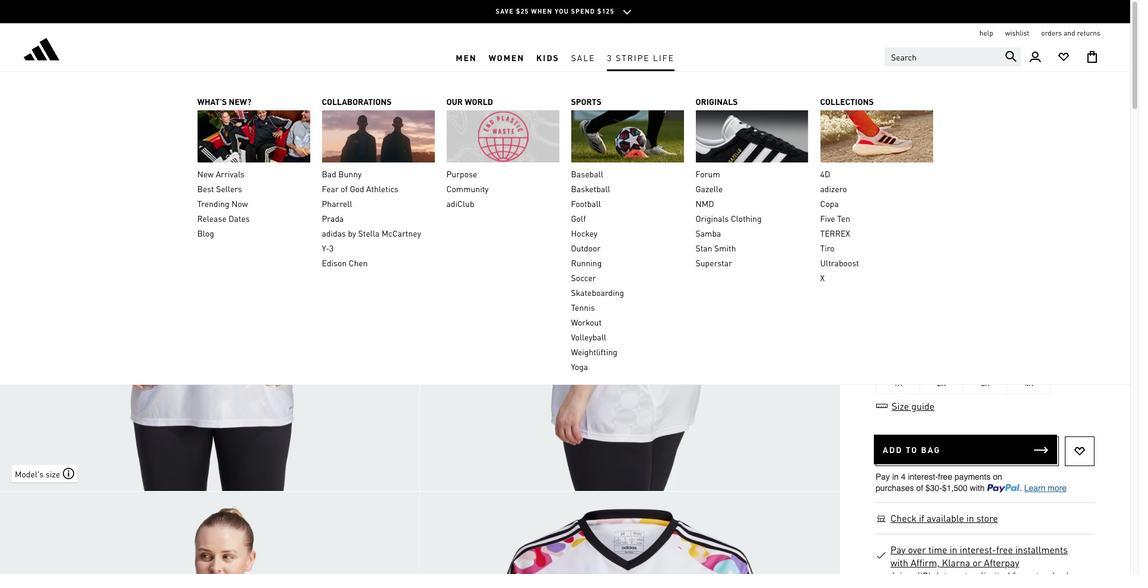Task type: locate. For each thing, give the bounding box(es) containing it.
our world
[[446, 96, 493, 107]]

soccer
[[876, 90, 904, 103], [571, 273, 596, 283]]

orders and returns
[[1041, 28, 1100, 37]]

prada link
[[322, 213, 435, 224]]

stan
[[696, 243, 712, 253]]

installments
[[1015, 543, 1068, 556]]

chen
[[349, 258, 368, 268]]

our
[[446, 96, 463, 107]]

pay
[[890, 543, 906, 556]]

3 left stripe at the right of page
[[607, 52, 613, 63]]

soccer up pride
[[876, 90, 904, 103]]

soccer inside baseball basketball football golf hockey outdoor running soccer skateboarding tennis workout volleyball weightlifting yoga
[[571, 273, 596, 283]]

size)
[[1006, 128, 1052, 148]]

soccer down running
[[571, 273, 596, 283]]

men
[[456, 52, 477, 63]]

copa
[[820, 198, 839, 209]]

release
[[197, 213, 227, 224]]

tennis
[[571, 302, 595, 313]]

1 vertical spatial 3
[[329, 243, 334, 254]]

tiro link
[[820, 242, 933, 254]]

new arrivals link
[[197, 168, 310, 180]]

sports link
[[571, 96, 684, 107]]

0 horizontal spatial 3
[[329, 243, 334, 254]]

by
[[348, 228, 356, 239]]

collections link
[[820, 96, 933, 107]]

orders
[[1041, 28, 1062, 37]]

terrex link
[[820, 227, 933, 239]]

collections
[[820, 96, 874, 107]]

originals clothing link
[[696, 212, 808, 224]]

sports
[[571, 96, 601, 107]]

copa link
[[820, 198, 933, 210]]

what's new?
[[197, 96, 251, 107]]

Search field
[[885, 47, 1021, 66]]

purpose community adiclub
[[446, 169, 489, 209]]

sellers
[[216, 184, 242, 194]]

superstar
[[696, 257, 732, 268]]

orders and returns link
[[1041, 28, 1100, 38]]

samba
[[696, 228, 721, 238]]

weightlifting
[[571, 347, 617, 357]]

bag
[[921, 444, 941, 455]]

in up klarna
[[950, 543, 957, 556]]

now
[[231, 198, 248, 209]]

release dates link
[[197, 213, 310, 224]]

our world link
[[446, 96, 559, 107]]

4d adizero copa five ten terrex tiro ultraboost x
[[820, 169, 859, 283]]

in left store
[[966, 512, 974, 524]]

fear of god athletics link
[[322, 183, 435, 195]]

skateboarding
[[571, 287, 624, 298]]

x
[[820, 273, 825, 283]]

1x button
[[876, 371, 920, 395]]

klarna
[[942, 557, 970, 569]]

god
[[350, 184, 364, 194]]

1 horizontal spatial soccer
[[876, 90, 904, 103]]

in
[[966, 512, 974, 524], [950, 543, 957, 556]]

kids
[[536, 52, 559, 63]]

adidas
[[322, 228, 346, 239]]

size
[[892, 400, 909, 412]]

workout link
[[571, 316, 684, 328]]

white pride pre-match jersey (plus size) image
[[0, 72, 419, 491], [420, 72, 839, 491], [0, 492, 419, 574], [420, 492, 839, 574]]

$60
[[876, 154, 891, 166]]

1 vertical spatial in
[[950, 543, 957, 556]]

workout
[[571, 317, 602, 328]]

2x button
[[920, 371, 964, 395]]

in inside pay over time in interest-free installments with affirm, klarna or afterpay
[[950, 543, 957, 556]]

community
[[446, 184, 489, 194]]

blog
[[197, 228, 214, 239]]

pay over time in interest-free installments with affirm, klarna or afterpay
[[890, 543, 1068, 569]]

0 horizontal spatial soccer
[[571, 273, 596, 283]]

interest-
[[960, 543, 996, 556]]

check if available in store button
[[890, 512, 999, 525]]

affirm,
[[911, 557, 940, 569]]

life
[[653, 52, 674, 63]]

save
[[496, 7, 514, 15]]

gazelle
[[696, 183, 723, 194]]

adizero link
[[820, 183, 933, 195]]

size guide
[[892, 400, 934, 412]]

in inside the check if available in store button
[[966, 512, 974, 524]]

3 stripe life
[[607, 52, 674, 63]]

soccer pride pre-match jersey (plus size) $60 $18
[[876, 90, 1052, 166]]

best sellers link
[[197, 183, 310, 195]]

1 horizontal spatial in
[[966, 512, 974, 524]]

pharrell
[[322, 198, 352, 209]]

women
[[489, 52, 524, 63]]

spend
[[571, 7, 595, 15]]

1x
[[893, 377, 902, 388]]

baseball
[[571, 169, 603, 179]]

add to bag button
[[874, 435, 1057, 465]]

0 horizontal spatial in
[[950, 543, 957, 556]]

women link
[[483, 43, 530, 71]]

golf
[[571, 213, 586, 224]]

originals
[[696, 213, 729, 224]]

3 down adidas at the left of page
[[329, 243, 334, 254]]

available
[[927, 512, 964, 524]]

in for store
[[966, 512, 974, 524]]

pay over time in interest-free installments with affirm, klarna or afterpay link
[[890, 543, 1087, 570]]

1 horizontal spatial 3
[[607, 52, 613, 63]]

forum
[[696, 168, 720, 179]]

4x button
[[1007, 371, 1051, 395]]

0 vertical spatial in
[[966, 512, 974, 524]]

in for interest-
[[950, 543, 957, 556]]

1 vertical spatial soccer
[[571, 273, 596, 283]]

help link
[[980, 28, 993, 38]]

0 vertical spatial soccer
[[876, 90, 904, 103]]



Task type: vqa. For each thing, say whether or not it's contained in the screenshot.
the adiclub account portal teaser image
no



Task type: describe. For each thing, give the bounding box(es) containing it.
clothing
[[731, 213, 762, 224]]

community link
[[446, 183, 559, 195]]

jersey
[[876, 128, 945, 148]]

you
[[555, 7, 569, 15]]

(plus
[[949, 128, 1002, 148]]

of
[[341, 184, 348, 194]]

sale link
[[565, 43, 601, 71]]

originals link
[[696, 96, 808, 107]]

bunny
[[338, 169, 362, 179]]

football
[[571, 198, 601, 209]]

4x
[[1024, 377, 1033, 388]]

outdoor link
[[571, 242, 684, 254]]

purpose link
[[446, 168, 559, 180]]

ultraboost link
[[820, 257, 933, 269]]

$125
[[597, 7, 614, 15]]

forum link
[[696, 168, 808, 180]]

bad bunny fear of god athletics pharrell prada adidas by stella mccartney y-3 edison chen
[[322, 169, 421, 268]]

time
[[928, 543, 947, 556]]

tiro
[[820, 243, 834, 254]]

five
[[820, 213, 835, 224]]

outdoor
[[571, 243, 601, 254]]

gazelle link
[[696, 183, 808, 194]]

originals
[[696, 96, 738, 107]]

edison chen link
[[322, 257, 435, 269]]

stripe
[[616, 52, 650, 63]]

terrex
[[820, 228, 850, 239]]

bad
[[322, 169, 336, 179]]

soccer inside soccer pride pre-match jersey (plus size) $60 $18
[[876, 90, 904, 103]]

dates
[[229, 213, 250, 224]]

nmd link
[[696, 197, 808, 209]]

yoga link
[[571, 361, 684, 373]]

3 inside bad bunny fear of god athletics pharrell prada adidas by stella mccartney y-3 edison chen
[[329, 243, 334, 254]]

best
[[197, 184, 214, 194]]

to
[[906, 444, 918, 455]]

when
[[531, 7, 552, 15]]

volleyball
[[571, 332, 606, 343]]

volleyball link
[[571, 331, 684, 343]]

mccartney
[[382, 228, 421, 239]]

4d link
[[820, 168, 933, 180]]

five ten link
[[820, 213, 933, 224]]

superstar link
[[696, 257, 808, 269]]

stella
[[358, 228, 379, 239]]

wishlist link
[[1005, 28, 1029, 38]]

smith
[[714, 243, 736, 253]]

pre-
[[933, 109, 975, 129]]

size guide link
[[876, 400, 935, 412]]

baseball basketball football golf hockey outdoor running soccer skateboarding tennis workout volleyball weightlifting yoga
[[571, 169, 624, 372]]

world
[[465, 96, 493, 107]]

new arrivals best sellers trending now release dates blog
[[197, 169, 250, 239]]

basketball link
[[571, 183, 684, 195]]

tennis link
[[571, 302, 684, 313]]

model's size
[[15, 468, 60, 479]]

y-
[[322, 243, 329, 254]]

adiclub
[[446, 198, 474, 209]]

new
[[197, 169, 214, 179]]

sale
[[571, 52, 595, 63]]

football link
[[571, 198, 684, 210]]

and
[[1064, 28, 1075, 37]]

new?
[[229, 96, 251, 107]]

3x
[[981, 377, 989, 388]]

over
[[908, 543, 926, 556]]

basketball
[[571, 184, 610, 194]]

wishlist
[[1005, 28, 1029, 37]]

y-3 link
[[322, 242, 435, 254]]

main navigation element
[[0, 43, 1130, 385]]

pride
[[876, 109, 929, 129]]

baseball link
[[571, 168, 684, 180]]

trending
[[197, 198, 229, 209]]

0 vertical spatial 3
[[607, 52, 613, 63]]

with
[[890, 557, 908, 569]]

collaborations link
[[322, 96, 435, 107]]

forum gazelle nmd originals clothing samba stan smith superstar
[[696, 168, 762, 268]]

edison
[[322, 258, 347, 268]]

bad bunny link
[[322, 168, 435, 180]]

what's
[[197, 96, 227, 107]]

3 stripe life link
[[601, 43, 680, 71]]

add to bag
[[883, 444, 941, 455]]

purpose
[[446, 169, 477, 179]]



